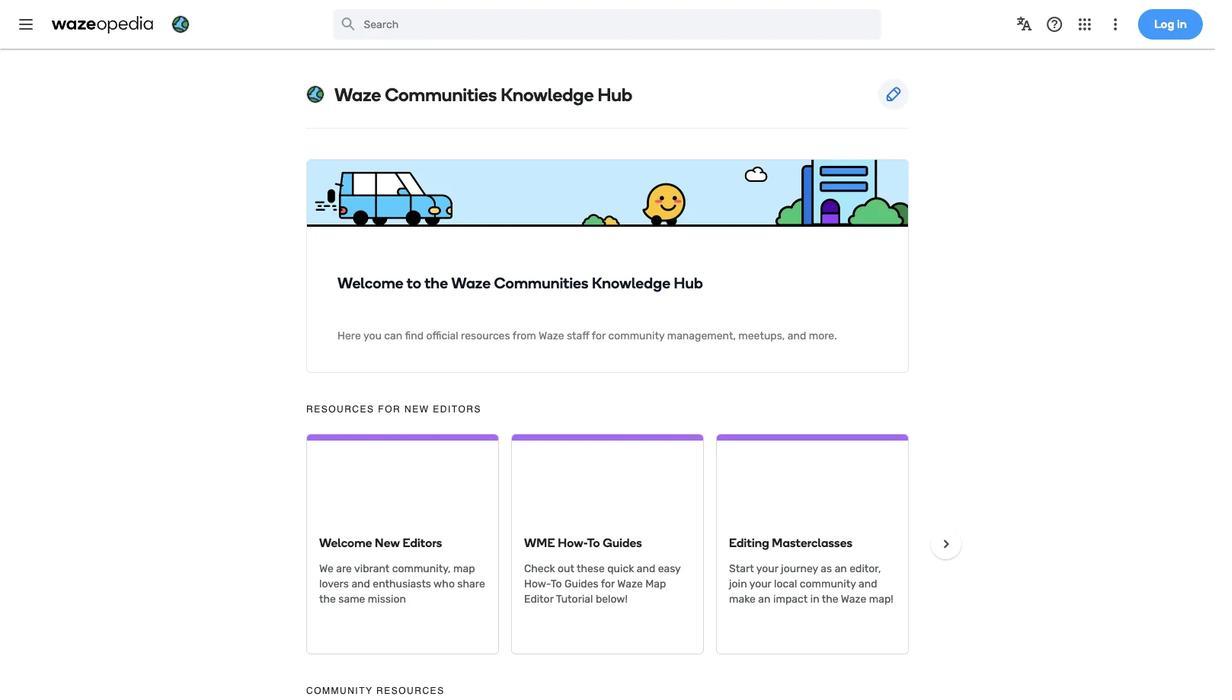 Task type: vqa. For each thing, say whether or not it's contained in the screenshot.
37.782
no



Task type: locate. For each thing, give the bounding box(es) containing it.
waze right waze icon
[[335, 83, 381, 106]]

new up vibrant
[[375, 536, 400, 551]]

for for from
[[592, 330, 606, 343]]

0 horizontal spatial how-
[[524, 578, 551, 591]]

to
[[587, 536, 600, 551], [551, 578, 562, 591]]

the
[[425, 274, 448, 293], [319, 593, 336, 606], [822, 593, 839, 606]]

1 horizontal spatial the
[[425, 274, 448, 293]]

for inside check out these quick and easy how-to guides for waze map editor tutorial below!
[[601, 578, 615, 591]]

community right staff
[[608, 330, 665, 343]]

for right staff
[[592, 330, 606, 343]]

wme how-to guides link
[[524, 536, 642, 551]]

we
[[319, 563, 334, 575]]

editing
[[729, 536, 769, 551]]

waze icon image
[[306, 85, 325, 104]]

knowledge
[[501, 83, 594, 106], [592, 274, 671, 293]]

resources
[[461, 330, 510, 343]]

for
[[592, 330, 606, 343], [378, 405, 401, 415], [601, 578, 615, 591]]

easy
[[658, 563, 681, 575]]

0 vertical spatial new
[[405, 405, 429, 415]]

to up these
[[587, 536, 600, 551]]

waze up the resources
[[451, 274, 491, 293]]

1 vertical spatial hub
[[674, 274, 703, 293]]

your right the join
[[750, 578, 772, 591]]

1 horizontal spatial an
[[835, 563, 847, 575]]

1 vertical spatial communities
[[494, 274, 589, 293]]

join
[[729, 578, 747, 591]]

0 vertical spatial for
[[592, 330, 606, 343]]

0 horizontal spatial guides
[[565, 578, 599, 591]]

0 horizontal spatial to
[[551, 578, 562, 591]]

here you can find official resources from waze staff for community management, meetups, and more.
[[338, 330, 837, 343]]

0 vertical spatial welcome
[[338, 274, 404, 293]]

communities
[[385, 83, 497, 106], [494, 274, 589, 293]]

an right make
[[758, 593, 771, 606]]

your up the 'local'
[[756, 563, 779, 575]]

these
[[577, 563, 605, 575]]

0 horizontal spatial hub
[[598, 83, 632, 106]]

1 vertical spatial community
[[800, 578, 856, 591]]

1 horizontal spatial to
[[587, 536, 600, 551]]

editors up community,
[[403, 536, 442, 551]]

waze left map!
[[841, 593, 867, 606]]

an
[[835, 563, 847, 575], [758, 593, 771, 606]]

to down out
[[551, 578, 562, 591]]

guides up quick
[[603, 536, 642, 551]]

resources for new editors link
[[306, 405, 482, 415]]

the right in in the right bottom of the page
[[822, 593, 839, 606]]

an right as
[[835, 563, 847, 575]]

how- inside check out these quick and easy how-to guides for waze map editor tutorial below!
[[524, 578, 551, 591]]

guides up tutorial
[[565, 578, 599, 591]]

0 vertical spatial community
[[608, 330, 665, 343]]

0 vertical spatial communities
[[385, 83, 497, 106]]

in
[[810, 593, 820, 606]]

welcome to the waze communities knowledge hub
[[338, 274, 703, 293]]

for down can on the left top
[[378, 405, 401, 415]]

editors down official
[[433, 405, 482, 415]]

here
[[338, 330, 361, 343]]

welcome for welcome to the waze communities knowledge hub
[[338, 274, 404, 293]]

1 vertical spatial to
[[551, 578, 562, 591]]

1 vertical spatial guides
[[565, 578, 599, 591]]

welcome left to
[[338, 274, 404, 293]]

resources right community on the bottom left of the page
[[377, 687, 445, 697]]

out
[[558, 563, 574, 575]]

we are vibrant community, map lovers and enthusiasts who share the same mission
[[319, 563, 485, 606]]

new
[[405, 405, 429, 415], [375, 536, 400, 551]]

new down find
[[405, 405, 429, 415]]

0 vertical spatial guides
[[603, 536, 642, 551]]

for up below!
[[601, 578, 615, 591]]

0 horizontal spatial the
[[319, 593, 336, 606]]

1 horizontal spatial new
[[405, 405, 429, 415]]

resources down here
[[306, 405, 375, 415]]

waze communities knowledge hub
[[335, 83, 632, 106]]

resources
[[306, 405, 375, 415], [377, 687, 445, 697]]

1 vertical spatial welcome
[[319, 536, 372, 551]]

and
[[788, 330, 806, 343], [637, 563, 655, 575], [352, 578, 370, 591], [859, 578, 877, 591]]

official
[[426, 330, 458, 343]]

your
[[756, 563, 779, 575], [750, 578, 772, 591]]

and down 'editor,'
[[859, 578, 877, 591]]

mission
[[368, 593, 406, 606]]

community
[[608, 330, 665, 343], [800, 578, 856, 591]]

and up same
[[352, 578, 370, 591]]

how- up out
[[558, 536, 587, 551]]

1 vertical spatial an
[[758, 593, 771, 606]]

1 vertical spatial how-
[[524, 578, 551, 591]]

editor,
[[850, 563, 881, 575]]

waze inside check out these quick and easy how-to guides for waze map editor tutorial below!
[[617, 578, 643, 591]]

editors
[[433, 405, 482, 415], [403, 536, 442, 551]]

how-
[[558, 536, 587, 551], [524, 578, 551, 591]]

how- up editor at left
[[524, 578, 551, 591]]

check
[[524, 563, 555, 575]]

waze down quick
[[617, 578, 643, 591]]

map
[[646, 578, 666, 591]]

waze
[[335, 83, 381, 106], [451, 274, 491, 293], [539, 330, 564, 343], [617, 578, 643, 591], [841, 593, 867, 606]]

0 vertical spatial how-
[[558, 536, 587, 551]]

staff
[[567, 330, 589, 343]]

start your journey as an editor, join your local community and make an impact in the waze map!
[[729, 563, 894, 606]]

1 vertical spatial for
[[378, 405, 401, 415]]

1 vertical spatial your
[[750, 578, 772, 591]]

map!
[[869, 593, 894, 606]]

and inside start your journey as an editor, join your local community and make an impact in the waze map!
[[859, 578, 877, 591]]

2 horizontal spatial the
[[822, 593, 839, 606]]

0 vertical spatial resources
[[306, 405, 375, 415]]

can
[[384, 330, 402, 343]]

community down as
[[800, 578, 856, 591]]

welcome
[[338, 274, 404, 293], [319, 536, 372, 551]]

who
[[434, 578, 455, 591]]

1 horizontal spatial guides
[[603, 536, 642, 551]]

and left more.
[[788, 330, 806, 343]]

0 vertical spatial your
[[756, 563, 779, 575]]

hub
[[598, 83, 632, 106], [674, 274, 703, 293]]

the down lovers
[[319, 593, 336, 606]]

impact
[[773, 593, 808, 606]]

welcome up are
[[319, 536, 372, 551]]

2 vertical spatial for
[[601, 578, 615, 591]]

you
[[363, 330, 382, 343]]

1 horizontal spatial community
[[800, 578, 856, 591]]

editing masterclasses
[[729, 536, 853, 551]]

banner image image
[[307, 160, 908, 236]]

guides
[[603, 536, 642, 551], [565, 578, 599, 591]]

and inside check out these quick and easy how-to guides for waze map editor tutorial below!
[[637, 563, 655, 575]]

0 horizontal spatial an
[[758, 593, 771, 606]]

the right to
[[425, 274, 448, 293]]

1 vertical spatial new
[[375, 536, 400, 551]]

0 horizontal spatial new
[[375, 536, 400, 551]]

are
[[336, 563, 352, 575]]

1 horizontal spatial resources
[[377, 687, 445, 697]]

and up the map
[[637, 563, 655, 575]]



Task type: describe. For each thing, give the bounding box(es) containing it.
to
[[407, 274, 422, 293]]

more.
[[809, 330, 837, 343]]

the inside start your journey as an editor, join your local community and make an impact in the waze map!
[[822, 593, 839, 606]]

wme how-to guides
[[524, 536, 642, 551]]

share
[[457, 578, 485, 591]]

to inside check out these quick and easy how-to guides for waze map editor tutorial below!
[[551, 578, 562, 591]]

wme
[[524, 536, 555, 551]]

the inside we are vibrant community, map lovers and enthusiasts who share the same mission
[[319, 593, 336, 606]]

community,
[[392, 563, 451, 575]]

check out these quick and easy how-to guides for waze map editor tutorial below!
[[524, 563, 681, 606]]

editing masterclasses link
[[729, 536, 853, 551]]

1 vertical spatial knowledge
[[592, 274, 671, 293]]

management,
[[667, 330, 736, 343]]

community resources
[[306, 687, 445, 697]]

lovers
[[319, 578, 349, 591]]

community
[[306, 687, 373, 697]]

editor
[[524, 593, 554, 606]]

enthusiasts
[[373, 578, 431, 591]]

waze inside start your journey as an editor, join your local community and make an impact in the waze map!
[[841, 593, 867, 606]]

0 vertical spatial editors
[[433, 405, 482, 415]]

1 vertical spatial editors
[[403, 536, 442, 551]]

guides inside check out these quick and easy how-to guides for waze map editor tutorial below!
[[565, 578, 599, 591]]

0 vertical spatial hub
[[598, 83, 632, 106]]

community inside start your journey as an editor, join your local community and make an impact in the waze map!
[[800, 578, 856, 591]]

welcome new editors link
[[319, 536, 442, 551]]

map
[[453, 563, 475, 575]]

make
[[729, 593, 756, 606]]

from
[[513, 330, 536, 343]]

1 vertical spatial resources
[[377, 687, 445, 697]]

0 horizontal spatial community
[[608, 330, 665, 343]]

start
[[729, 563, 754, 575]]

meetups,
[[739, 330, 785, 343]]

and inside we are vibrant community, map lovers and enthusiasts who share the same mission
[[352, 578, 370, 591]]

tutorial
[[556, 593, 593, 606]]

0 vertical spatial knowledge
[[501, 83, 594, 106]]

community resources link
[[306, 687, 445, 697]]

0 vertical spatial an
[[835, 563, 847, 575]]

waze left staff
[[539, 330, 564, 343]]

below!
[[596, 593, 628, 606]]

0 horizontal spatial resources
[[306, 405, 375, 415]]

welcome new editors
[[319, 536, 442, 551]]

as
[[821, 563, 832, 575]]

journey
[[781, 563, 818, 575]]

vibrant
[[354, 563, 390, 575]]

same
[[339, 593, 365, 606]]

welcome for welcome new editors
[[319, 536, 372, 551]]

0 vertical spatial to
[[587, 536, 600, 551]]

masterclasses
[[772, 536, 853, 551]]

for for how-
[[601, 578, 615, 591]]

1 horizontal spatial hub
[[674, 274, 703, 293]]

find
[[405, 330, 424, 343]]

resources for new editors
[[306, 405, 482, 415]]

local
[[774, 578, 797, 591]]

1 horizontal spatial how-
[[558, 536, 587, 551]]

quick
[[607, 563, 634, 575]]



